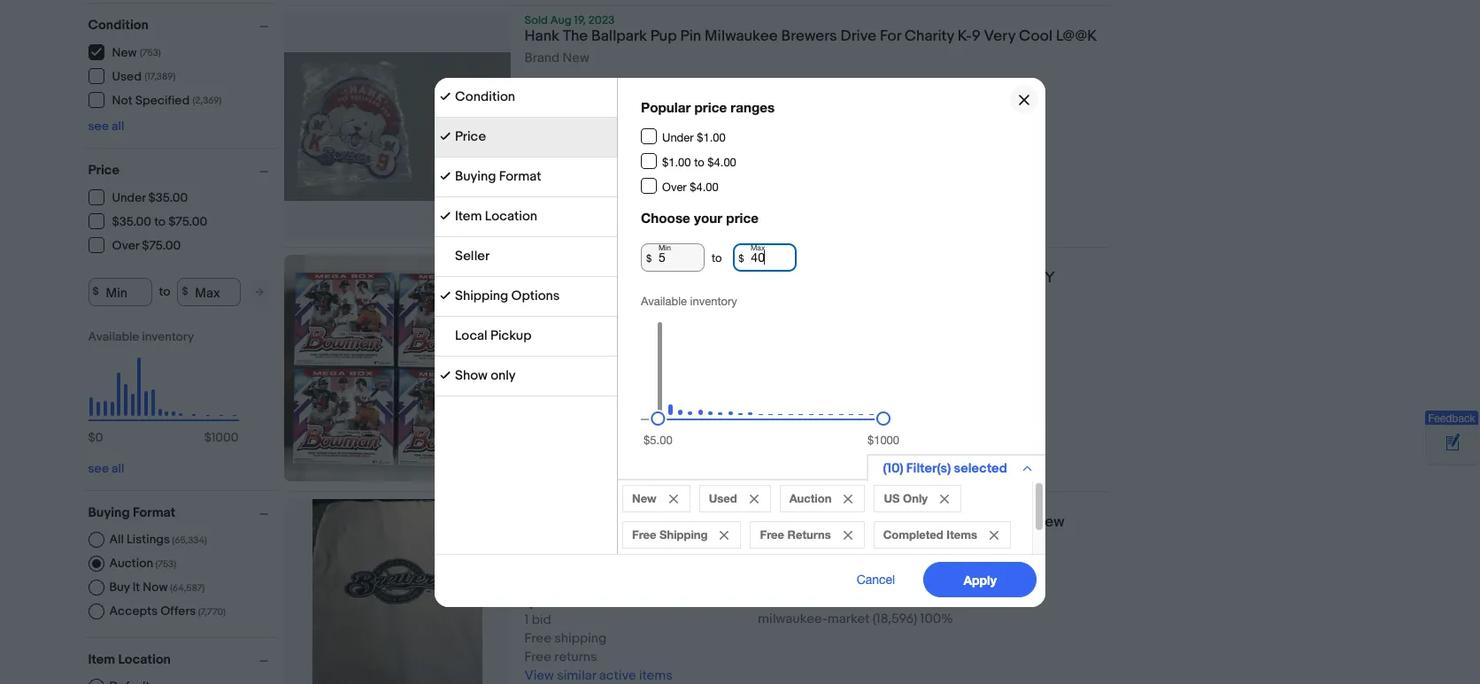 Task type: vqa. For each thing, say whether or not it's contained in the screenshot.


Task type: locate. For each thing, give the bounding box(es) containing it.
l@@k left the "!"
[[525, 532, 566, 550]]

1 vertical spatial $35.00
[[112, 214, 151, 229]]

price
[[695, 99, 727, 115], [726, 210, 759, 226]]

(64,587)
[[170, 582, 205, 594]]

dialog containing condition
[[0, 0, 1481, 684]]

free for free returns
[[760, 527, 785, 541]]

condition button
[[88, 16, 276, 33]]

1 vertical spatial this
[[600, 442, 622, 459]]

filter applied image for buying format
[[440, 170, 451, 181]]

56"
[[902, 514, 925, 531]]

0 vertical spatial price
[[455, 128, 486, 145]]

1 horizontal spatial used
[[709, 491, 737, 505]]

$4.00 down $1.00 to $4.00
[[690, 180, 719, 193]]

3 filter applied image from the top
[[440, 210, 451, 221]]

1 items from the top
[[639, 163, 673, 180]]

completed
[[883, 527, 944, 541]]

0 horizontal spatial shipping
[[455, 287, 508, 304]]

2 milwaukee- from the top
[[758, 611, 828, 628]]

brand down hank
[[525, 50, 560, 66]]

brewers left 'promo'
[[601, 514, 657, 531]]

sell down "price" tab
[[525, 182, 547, 199]]

location down the accepts
[[118, 651, 171, 668]]

0 horizontal spatial maximum value in $ text field
[[177, 278, 241, 306]]

view similar active items link for hank
[[525, 163, 673, 180]]

filter applied image for item location
[[440, 210, 451, 221]]

filter applied image
[[440, 131, 451, 141], [440, 170, 451, 181], [440, 210, 451, 221]]

0 vertical spatial sell
[[525, 182, 547, 199]]

lot of 4 (four) 2021 bowman baseball trading cards mega boxes factory sealed heading
[[525, 269, 1055, 305]]

0 vertical spatial maximum value in $ text field
[[734, 243, 797, 272]]

1 horizontal spatial auction
[[790, 491, 832, 505]]

 (7,770) Items text field
[[196, 606, 226, 618]]

sold
[[525, 13, 548, 27]]

0 vertical spatial milwaukee-
[[758, 106, 828, 123]]

0 horizontal spatial format
[[133, 504, 175, 521]]

free returns view similar active items sell one like this
[[525, 145, 673, 199]]

baseball left trading
[[738, 269, 797, 287]]

(18,596) inside milwaukee-market (18,596) 100% free shipping free returns
[[873, 611, 918, 628]]

us only
[[884, 491, 928, 505]]

buying
[[455, 168, 496, 185], [88, 504, 130, 521]]

(18,596) down for at right
[[873, 106, 918, 123]]

0 vertical spatial under
[[662, 130, 694, 144]]

1 horizontal spatial milwaukee
[[705, 27, 778, 45]]

cool
[[1019, 27, 1053, 45]]

milwaukee brewers promo sga blanket big huge 39" x 56" baseball brand new l@@k ! heading
[[525, 514, 1065, 550]]

1 view similar active items link from the top
[[525, 163, 673, 180]]

available inventory down the bowman
[[641, 295, 737, 308]]

options
[[511, 287, 560, 304]]

2 one from the top
[[550, 442, 573, 459]]

1 sell from the top
[[525, 182, 547, 199]]

items up over $4.00
[[639, 163, 673, 180]]

0 vertical spatial see all
[[88, 118, 124, 133]]

1 1 bid from the top
[[525, 107, 551, 124]]

l@@k right the 'cool'
[[1056, 27, 1097, 45]]

location
[[485, 208, 537, 224], [118, 651, 171, 668]]

0 vertical spatial market
[[828, 106, 870, 123]]

item location inside "tab"
[[455, 208, 537, 224]]

to down 'under $1.00'
[[694, 155, 705, 168]]

1 sell one like this link from the top
[[525, 182, 622, 199]]

choose
[[641, 210, 691, 226]]

0 horizontal spatial milwaukee
[[525, 514, 598, 531]]

see all button down the 0
[[88, 461, 124, 476]]

ranges
[[731, 99, 775, 115]]

milwaukee- down sold  aug 19, 2023 hank the ballpark pup pin milwaukee brewers drive for charity k-9 very cool l@@k brand new
[[758, 106, 828, 123]]

1 horizontal spatial over
[[662, 180, 687, 193]]

used inside dialog
[[709, 491, 737, 505]]

(753) inside auction (753)
[[155, 558, 176, 570]]

1 bid from the top
[[532, 107, 551, 124]]

1 horizontal spatial buying
[[455, 168, 496, 185]]

filter applied image inside shipping options tab
[[440, 290, 451, 301]]

tab list containing condition
[[435, 77, 617, 396]]

of
[[554, 269, 573, 287]]

see all down the 0
[[88, 461, 124, 476]]

Minimum Value in $ text field
[[88, 278, 152, 306]]

2 this from the top
[[600, 442, 622, 459]]

auction for auction
[[790, 491, 832, 505]]

shipping down "$79.99"
[[555, 386, 607, 403]]

buy
[[109, 580, 130, 595]]

us
[[884, 491, 900, 505]]

2 active from the top
[[599, 423, 636, 440]]

(2,369)
[[193, 95, 222, 106]]

(18,596) down cancel
[[873, 611, 918, 628]]

view down "price" tab
[[525, 163, 554, 180]]

1 market from the top
[[828, 106, 870, 123]]

market inside milwaukee-market (18,596) 100% free shipping free returns
[[828, 611, 870, 628]]

1 one from the top
[[550, 182, 573, 199]]

bid
[[532, 107, 551, 124], [532, 612, 551, 629]]

apply
[[964, 572, 997, 587]]

1 vertical spatial bid
[[532, 612, 551, 629]]

returns
[[788, 527, 831, 541]]

local pickup
[[455, 327, 532, 344]]

0 vertical spatial 1 bid
[[525, 107, 551, 124]]

1 all from the top
[[112, 118, 124, 133]]

1 see from the top
[[88, 118, 109, 133]]

now
[[143, 580, 168, 595]]

1 vertical spatial similar
[[557, 423, 596, 440]]

item inside item location "tab"
[[455, 208, 482, 224]]

1 vertical spatial shipping
[[555, 631, 607, 648]]

inventory for graph of available inventory between $0 and $1000+ image inside the dialog
[[690, 295, 737, 308]]

show
[[455, 367, 488, 384]]

1 this from the top
[[600, 182, 622, 199]]

1 vertical spatial market
[[828, 611, 870, 628]]

1 vertical spatial location
[[118, 651, 171, 668]]

similar inside view similar active items sell one like this
[[557, 423, 596, 440]]

1 vertical spatial active
[[599, 423, 636, 440]]

0 horizontal spatial available
[[88, 329, 139, 344]]

see all button down not
[[88, 118, 124, 133]]

2 returns from the top
[[555, 649, 597, 666]]

item for item location "tab"
[[455, 208, 482, 224]]

cancel button
[[837, 562, 915, 597]]

free for free shipping
[[632, 527, 657, 541]]

1 returns from the top
[[555, 145, 597, 161]]

over inside dialog
[[662, 180, 687, 193]]

2 filter applied image from the top
[[440, 290, 451, 301]]

milwaukee
[[705, 27, 778, 45], [525, 514, 598, 531]]

milwaukee-
[[758, 106, 828, 123], [758, 611, 828, 628]]

(753) up the buy it now (64,587)
[[155, 558, 176, 570]]

shipping down $9.79
[[555, 631, 607, 648]]

this
[[600, 182, 622, 199], [600, 442, 622, 459]]

this left over $4.00
[[600, 182, 622, 199]]

price inside tab
[[455, 128, 486, 145]]

0 vertical spatial returns
[[555, 145, 597, 161]]

inventory inside dialog
[[690, 295, 737, 308]]

item location up seller
[[455, 208, 537, 224]]

2 see from the top
[[88, 461, 109, 476]]

market
[[828, 106, 870, 123], [828, 611, 870, 628]]

like down free shipping
[[576, 442, 597, 459]]

$35.00 up "over $75.00" link
[[112, 214, 151, 229]]

filter applied image inside item location "tab"
[[440, 210, 451, 221]]

over up choose
[[662, 180, 687, 193]]

1 vertical spatial one
[[550, 442, 573, 459]]

0 vertical spatial 1
[[525, 107, 529, 124]]

100% down apply button
[[921, 611, 953, 628]]

milwaukee brewers promo sga blanket big huge 39" x 56" baseball brand new l@@k ! image
[[312, 500, 482, 684]]

see all down not
[[88, 118, 124, 133]]

1 vertical spatial view similar active items link
[[525, 423, 673, 440]]

$1.00 up over $4.00
[[662, 155, 691, 168]]

similar down "price" tab
[[557, 163, 596, 180]]

milwaukee right pin
[[705, 27, 778, 45]]

price up under $35.00 link on the left top
[[88, 162, 120, 178]]

returns down the "condition" tab
[[555, 145, 597, 161]]

under
[[662, 130, 694, 144], [112, 190, 146, 205]]

maximum value in $ text field inside dialog
[[734, 243, 797, 272]]

1 (18,596) from the top
[[873, 106, 918, 123]]

over $75.00 link
[[88, 237, 182, 253]]

price up 'under $1.00'
[[695, 99, 727, 115]]

0 vertical spatial l@@k
[[1056, 27, 1097, 45]]

format up all listings (65,334)
[[133, 504, 175, 521]]

available down 2021
[[641, 295, 687, 308]]

$35.00
[[148, 190, 188, 205], [112, 214, 151, 229]]

(18,596)
[[873, 106, 918, 123], [873, 611, 918, 628]]

price for "price" tab
[[455, 128, 486, 145]]

sell one like this link for lot of 4 (four) 2021 bowman baseball trading cards mega boxes factory sealed
[[525, 442, 622, 459]]

0 vertical spatial shipping
[[555, 386, 607, 403]]

filter applied image inside "price" tab
[[440, 131, 451, 141]]

1 vertical spatial available inventory
[[88, 329, 194, 344]]

items inside free returns view similar active items sell one like this
[[639, 163, 673, 180]]

2 items from the top
[[639, 423, 673, 440]]

condition up new (753)
[[88, 16, 149, 33]]

2 1 from the top
[[525, 612, 529, 629]]

this down free shipping
[[600, 442, 622, 459]]

1 vertical spatial $75.00
[[142, 238, 181, 253]]

1 view from the top
[[525, 163, 554, 180]]

2 view from the top
[[525, 423, 554, 440]]

condition inside tab
[[455, 88, 515, 105]]

available inventory down minimum value in $ text field
[[88, 329, 194, 344]]

similar down free shipping
[[557, 423, 596, 440]]

0 horizontal spatial buying format
[[88, 504, 175, 521]]

0 vertical spatial one
[[550, 182, 573, 199]]

2 similar from the top
[[557, 423, 596, 440]]

0 horizontal spatial item
[[88, 651, 115, 668]]

2 like from the top
[[576, 442, 597, 459]]

 (65,334) Items text field
[[170, 534, 207, 546]]

1 horizontal spatial item location
[[455, 208, 537, 224]]

2 view similar active items link from the top
[[525, 423, 673, 440]]

view similar active items link down free shipping
[[525, 423, 673, 440]]

auction for auction (753)
[[109, 556, 153, 571]]

1 horizontal spatial item
[[455, 208, 482, 224]]

sell one like this link
[[525, 182, 622, 199], [525, 442, 622, 459]]

1 vertical spatial (753)
[[155, 558, 176, 570]]

filter applied image inside show only tab
[[440, 370, 451, 380]]

1 similar from the top
[[557, 163, 596, 180]]

0 vertical spatial used
[[112, 69, 142, 84]]

1 horizontal spatial inventory
[[690, 295, 737, 308]]

1 vertical spatial auction
[[109, 556, 153, 571]]

1 vertical spatial condition
[[455, 88, 515, 105]]

your
[[694, 210, 723, 226]]

0 vertical spatial buying format
[[455, 168, 541, 185]]

1 vertical spatial (18,596)
[[873, 611, 918, 628]]

100% inside milwaukee-market (18,596) 100% free shipping free returns
[[921, 611, 953, 628]]

0 horizontal spatial $1.00
[[662, 155, 691, 168]]

remove filter - item location - us only image
[[940, 495, 949, 503]]

free for free shipping
[[525, 386, 552, 403]]

shipping
[[455, 287, 508, 304], [660, 527, 708, 541]]

like
[[576, 182, 597, 199], [576, 442, 597, 459]]

0 vertical spatial view similar active items link
[[525, 163, 673, 180]]

2 shipping from the top
[[555, 631, 607, 648]]

under down popular
[[662, 130, 694, 144]]

$75.00 down the 'under $35.00'
[[168, 214, 207, 229]]

auction up big
[[790, 491, 832, 505]]

to down the 'under $35.00'
[[154, 214, 166, 229]]

format down "price" tab
[[499, 168, 541, 185]]

view similar active items link
[[525, 163, 673, 180], [525, 423, 673, 440]]

2 sell from the top
[[525, 442, 547, 459]]

$75.00 down the $35.00 to $75.00
[[142, 238, 181, 253]]

$4.00 down 'under $1.00'
[[708, 155, 737, 168]]

1 vertical spatial inventory
[[142, 329, 194, 344]]

condition tab
[[435, 77, 617, 117]]

1 horizontal spatial baseball
[[929, 514, 987, 531]]

1 filter applied image from the top
[[440, 91, 451, 101]]

buying format
[[455, 168, 541, 185], [88, 504, 175, 521]]

buying down "price" tab
[[455, 168, 496, 185]]

1 horizontal spatial available inventory
[[641, 295, 737, 308]]

2 vertical spatial filter applied image
[[440, 210, 451, 221]]

0 vertical spatial like
[[576, 182, 597, 199]]

one down "price" tab
[[550, 182, 573, 199]]

active down free shipping
[[599, 423, 636, 440]]

filter applied image for condition
[[440, 91, 451, 101]]

0 vertical spatial $4.00
[[708, 155, 737, 168]]

l@@k
[[1056, 27, 1097, 45], [525, 532, 566, 550]]

sell inside free returns view similar active items sell one like this
[[525, 182, 547, 199]]

item up seller
[[455, 208, 482, 224]]

0 horizontal spatial brewers
[[601, 514, 657, 531]]

items
[[639, 163, 673, 180], [639, 423, 673, 440]]

see all button for condition
[[88, 118, 124, 133]]

price right "your"
[[726, 210, 759, 226]]

shipping down remove filter - condition - new image
[[660, 527, 708, 541]]

0 vertical spatial 100%
[[921, 106, 953, 123]]

0 vertical spatial this
[[600, 182, 622, 199]]

0 vertical spatial baseball
[[738, 269, 797, 287]]

hank the ballpark pup pin milwaukee brewers drive for charity k-9 very cool l@@k image
[[284, 53, 510, 201]]

brand down options
[[525, 310, 560, 327]]

0 vertical spatial active
[[599, 163, 636, 180]]

auction inside dialog
[[790, 491, 832, 505]]

Maximum Value in $ text field
[[734, 243, 797, 272], [177, 278, 241, 306]]

location inside "tab"
[[485, 208, 537, 224]]

buying format down "price" tab
[[455, 168, 541, 185]]

filter applied image for price
[[440, 131, 451, 141]]

view similar active items link down "price" tab
[[525, 163, 673, 180]]

item location tab
[[435, 197, 617, 237]]

1 vertical spatial filter applied image
[[440, 170, 451, 181]]

(753) inside new (753)
[[140, 47, 161, 58]]

under up $35.00 to $75.00 link
[[112, 190, 146, 205]]

1 filter applied image from the top
[[440, 131, 451, 141]]

1 horizontal spatial graph of available inventory between $0 and $1000+ image
[[641, 295, 893, 426]]

1 vertical spatial price
[[88, 162, 120, 178]]

active inside view similar active items sell one like this
[[599, 423, 636, 440]]

0 vertical spatial inventory
[[690, 295, 737, 308]]

dialog
[[0, 0, 1481, 684]]

bowman
[[676, 269, 735, 287]]

$ 0
[[88, 430, 103, 445]]

inventory down minimum value in $ text field
[[142, 329, 194, 344]]

buying format up 'all' at left
[[88, 504, 175, 521]]

new down the "!"
[[563, 554, 589, 571]]

0 vertical spatial available inventory
[[641, 295, 737, 308]]

1 vertical spatial see all
[[88, 461, 124, 476]]

3 filter applied image from the top
[[440, 370, 451, 380]]

listings
[[127, 532, 170, 547]]

buying up 'all' at left
[[88, 504, 130, 521]]

like down "price" tab
[[576, 182, 597, 199]]

$35.00 up the $35.00 to $75.00
[[148, 190, 188, 205]]

$4.00
[[708, 155, 737, 168], [690, 180, 719, 193]]

shipping
[[555, 386, 607, 403], [555, 631, 607, 648]]

condition up "price" tab
[[455, 88, 515, 105]]

brewers left drive
[[782, 27, 837, 45]]

1 see all from the top
[[88, 118, 124, 133]]

over $75.00
[[112, 238, 181, 253]]

0 horizontal spatial item location
[[88, 651, 171, 668]]

like inside view similar active items sell one like this
[[576, 442, 597, 459]]

shipping down seller
[[455, 287, 508, 304]]

1 vertical spatial item
[[88, 651, 115, 668]]

2 (18,596) from the top
[[873, 611, 918, 628]]

view down free shipping
[[525, 423, 554, 440]]

baseball down remove filter - item location - us only icon
[[929, 514, 987, 531]]

(7,770)
[[198, 606, 226, 618]]

1 active from the top
[[599, 163, 636, 180]]

market down drive
[[828, 106, 870, 123]]

1 horizontal spatial shipping
[[660, 527, 708, 541]]

format inside the buying format tab
[[499, 168, 541, 185]]

price down the "condition" tab
[[455, 128, 486, 145]]

1 vertical spatial milwaukee-
[[758, 611, 828, 628]]

hank the ballpark pup pin milwaukee brewers drive for charity k-9 very cool l@@k heading
[[525, 27, 1097, 45]]

ballpark
[[592, 27, 647, 45]]

1 like from the top
[[576, 182, 597, 199]]

maximum value in $ text field left trading
[[734, 243, 797, 272]]

1 horizontal spatial condition
[[455, 88, 515, 105]]

2 100% from the top
[[921, 611, 953, 628]]

0 vertical spatial see
[[88, 118, 109, 133]]

0 vertical spatial format
[[499, 168, 541, 185]]

buying format for buying format dropdown button
[[88, 504, 175, 521]]

under inside dialog
[[662, 130, 694, 144]]

0 vertical spatial location
[[485, 208, 537, 224]]

2 filter applied image from the top
[[440, 170, 451, 181]]

one down free shipping
[[550, 442, 573, 459]]

1 vertical spatial milwaukee
[[525, 514, 598, 531]]

free inside free returns view similar active items sell one like this
[[525, 145, 552, 161]]

0 vertical spatial item location
[[455, 208, 537, 224]]

graph of available inventory between $0 and $1000+ image
[[641, 295, 893, 426], [88, 329, 239, 454]]

1 vertical spatial 1
[[525, 612, 529, 629]]

sell down free shipping
[[525, 442, 547, 459]]

similar
[[557, 163, 596, 180], [557, 423, 596, 440]]

1 vertical spatial brewers
[[601, 514, 657, 531]]

all down not
[[112, 118, 124, 133]]

pin
[[680, 27, 701, 45]]

2 see all button from the top
[[88, 461, 124, 476]]

1 horizontal spatial format
[[499, 168, 541, 185]]

filter applied image
[[440, 91, 451, 101], [440, 290, 451, 301], [440, 370, 451, 380]]

format for the buying format tab at the left top of page
[[499, 168, 541, 185]]

$75.00
[[168, 214, 207, 229], [142, 238, 181, 253]]

(65,334)
[[172, 534, 207, 546]]

used for used (17,389)
[[112, 69, 142, 84]]

used up the sga
[[709, 491, 737, 505]]

0 vertical spatial view
[[525, 163, 554, 180]]

filter applied image inside the buying format tab
[[440, 170, 451, 181]]

0 horizontal spatial condition
[[88, 16, 149, 33]]

new down the
[[563, 50, 589, 66]]

used
[[112, 69, 142, 84], [709, 491, 737, 505]]

remove filter - show only - completed items image
[[990, 531, 999, 540]]

0 vertical spatial auction
[[790, 491, 832, 505]]

$1.00
[[697, 130, 726, 144], [662, 155, 691, 168]]

price
[[455, 128, 486, 145], [88, 162, 120, 178]]

tab list
[[435, 77, 617, 396]]

filter applied image inside the "condition" tab
[[440, 91, 451, 101]]

milwaukee- inside milwaukee-market (18,596) 100% free shipping free returns
[[758, 611, 828, 628]]

$1.00 up $1.00 to $4.00
[[697, 130, 726, 144]]

over for over $4.00
[[662, 180, 687, 193]]

sell one like this link down "price" tab
[[525, 182, 622, 199]]

auction up it
[[109, 556, 153, 571]]

1 horizontal spatial available
[[641, 295, 687, 308]]

$
[[646, 252, 652, 263], [739, 252, 744, 263], [93, 285, 99, 298], [182, 285, 188, 298], [88, 430, 95, 445], [204, 430, 212, 445]]

all up 'all' at left
[[112, 461, 124, 476]]

auction (753)
[[109, 556, 176, 571]]

1 vertical spatial see
[[88, 461, 109, 476]]

location for item location dropdown button on the left of page
[[118, 651, 171, 668]]

1 milwaukee- from the top
[[758, 106, 828, 123]]

used up not
[[112, 69, 142, 84]]

remove filter - show only - free returns image
[[844, 531, 852, 540]]

1 horizontal spatial l@@k
[[1056, 27, 1097, 45]]

all listings (65,334)
[[109, 532, 207, 547]]

under $35.00 link
[[88, 189, 189, 205]]

items up remove filter - condition - new image
[[639, 423, 673, 440]]

0 horizontal spatial auction
[[109, 556, 153, 571]]

(10)
[[883, 460, 904, 477]]

to up the bowman
[[712, 251, 722, 264]]

maximum value in $ text field down over $75.00
[[177, 278, 241, 306]]

market down plus
[[828, 611, 870, 628]]

inventory for graph of available inventory between $0 and $1000+ image to the left
[[142, 329, 194, 344]]

over down $35.00 to $75.00 link
[[112, 238, 139, 253]]

buying inside tab
[[455, 168, 496, 185]]

2 all from the top
[[112, 461, 124, 476]]

location down the buying format tab at the left top of page
[[485, 208, 537, 224]]

Minimum Value in $ text field
[[641, 243, 705, 272]]

sold  aug 19, 2023 hank the ballpark pup pin milwaukee brewers drive for charity k-9 very cool l@@k brand new
[[525, 13, 1097, 66]]

milwaukee up the "!"
[[525, 514, 598, 531]]

offers
[[160, 603, 196, 619]]

view
[[525, 163, 554, 180], [525, 423, 554, 440]]

returns inside milwaukee-market (18,596) 100% free shipping free returns
[[555, 649, 597, 666]]

sell
[[525, 182, 547, 199], [525, 442, 547, 459]]

active
[[599, 163, 636, 180], [599, 423, 636, 440]]

seller
[[455, 247, 490, 264]]

market for milwaukee-market (18,596) 100%
[[828, 106, 870, 123]]

new left remove filter - condition - new image
[[632, 491, 657, 505]]

milwaukee- down top
[[758, 611, 828, 628]]

1 horizontal spatial maximum value in $ text field
[[734, 243, 797, 272]]

active left $1.00 to $4.00
[[599, 163, 636, 180]]

2 market from the top
[[828, 611, 870, 628]]

buying format inside tab
[[455, 168, 541, 185]]

graph of available inventory between $0 and $1000+ image inside dialog
[[641, 295, 893, 426]]

0 vertical spatial available
[[641, 295, 687, 308]]

1 100% from the top
[[921, 106, 953, 123]]

available down minimum value in $ text field
[[88, 329, 139, 344]]

1 vertical spatial 1 bid
[[525, 612, 551, 629]]

1 vertical spatial see all button
[[88, 461, 124, 476]]

0 vertical spatial bid
[[532, 107, 551, 124]]

(753) up used (17,389)
[[140, 47, 161, 58]]

0 vertical spatial shipping
[[455, 287, 508, 304]]

1 vertical spatial returns
[[555, 649, 597, 666]]

1 see all button from the top
[[88, 118, 124, 133]]

choose your price
[[641, 210, 759, 226]]

2 see all from the top
[[88, 461, 124, 476]]

shipping options
[[455, 287, 560, 304]]

2 sell one like this link from the top
[[525, 442, 622, 459]]

buying for the buying format tab at the left top of page
[[455, 168, 496, 185]]

trading
[[800, 269, 852, 287]]

100% down charity
[[921, 106, 953, 123]]

hank the ballpark pup pin milwaukee brewers drive for charity k-9 very cool l@@k link
[[525, 27, 1108, 50]]

new inside lot of 4 (four) 2021 bowman baseball trading cards mega boxes factory sealed brand new
[[563, 310, 589, 327]]



Task type: describe. For each thing, give the bounding box(es) containing it.
$35.00 to $75.00 link
[[88, 213, 208, 229]]

buying format tab
[[435, 157, 617, 197]]

milwaukee-market (18,596) 100%
[[758, 106, 953, 123]]

(753) for auction
[[155, 558, 176, 570]]

baseball inside lot of 4 (four) 2021 bowman baseball trading cards mega boxes factory sealed brand new
[[738, 269, 797, 287]]

0 horizontal spatial graph of available inventory between $0 and $1000+ image
[[88, 329, 239, 454]]

price tab
[[435, 117, 617, 157]]

milwaukee- for milwaukee-market (18,596) 100%
[[758, 106, 828, 123]]

buying format for the buying format tab at the left top of page
[[455, 168, 541, 185]]

pickup
[[491, 327, 532, 344]]

item location for item location "tab"
[[455, 208, 537, 224]]

sell inside view similar active items sell one like this
[[525, 442, 547, 459]]

completed items
[[883, 527, 978, 541]]

1 vertical spatial $4.00
[[690, 180, 719, 193]]

for
[[880, 27, 901, 45]]

free shipping
[[632, 527, 708, 541]]

market for milwaukee-market (18,596) 100% free shipping free returns
[[828, 611, 870, 628]]

brand up $9.79
[[525, 554, 560, 571]]

(18,596) for milwaukee-market (18,596) 100%
[[873, 106, 918, 123]]

accepts offers (7,770)
[[109, 603, 226, 619]]

free for free returns view similar active items sell one like this
[[525, 145, 552, 161]]

sell one like this link for hank the ballpark pup pin milwaukee brewers drive for charity k-9 very cool l@@k
[[525, 182, 622, 199]]

item for item location dropdown button on the left of page
[[88, 651, 115, 668]]

new up used (17,389)
[[112, 45, 137, 60]]

local
[[455, 327, 488, 344]]

apply button
[[924, 562, 1037, 597]]

new right remove filter - show only - completed items icon
[[1034, 514, 1065, 531]]

one inside free returns view similar active items sell one like this
[[550, 182, 573, 199]]

cards
[[855, 269, 897, 287]]

over for over $75.00
[[112, 238, 139, 253]]

2 1 bid from the top
[[525, 612, 551, 629]]

free returns
[[760, 527, 831, 541]]

new (753)
[[112, 45, 161, 60]]

cancel
[[857, 572, 895, 587]]

similar inside free returns view similar active items sell one like this
[[557, 163, 596, 180]]

1 shipping from the top
[[555, 386, 607, 403]]

very
[[984, 27, 1016, 45]]

filter(s)
[[907, 460, 951, 477]]

item location button
[[88, 651, 276, 668]]

under for under $1.00
[[662, 130, 694, 144]]

this inside view similar active items sell one like this
[[600, 442, 622, 459]]

show only
[[455, 367, 516, 384]]

top rated plus
[[775, 589, 864, 606]]

baseball inside milwaukee brewers promo sga blanket big huge 39" x 56" baseball brand new l@@k ! brand new
[[929, 514, 987, 531]]

format for buying format dropdown button
[[133, 504, 175, 521]]

milwaukee inside milwaukee brewers promo sga blanket big huge 39" x 56" baseball brand new l@@k ! brand new
[[525, 514, 598, 531]]

popular
[[641, 99, 691, 115]]

shipping inside milwaukee-market (18,596) 100% free shipping free returns
[[555, 631, 607, 648]]

drive
[[841, 27, 877, 45]]

1 horizontal spatial $1.00
[[697, 130, 726, 144]]

0 vertical spatial $35.00
[[148, 190, 188, 205]]

lot
[[525, 269, 550, 287]]

1 vertical spatial $1.00
[[662, 155, 691, 168]]

not
[[112, 93, 133, 108]]

9
[[972, 27, 981, 45]]

0 vertical spatial $75.00
[[168, 214, 207, 229]]

brand inside sold  aug 19, 2023 hank the ballpark pup pin milwaukee brewers drive for charity k-9 very cool l@@k brand new
[[525, 50, 560, 66]]

shipping options tab
[[435, 277, 617, 317]]

2023
[[589, 13, 615, 27]]

show only tab
[[435, 356, 617, 396]]

view inside view similar active items sell one like this
[[525, 423, 554, 440]]

remove filter - shipping options - free shipping image
[[720, 531, 729, 540]]

1000
[[212, 430, 239, 445]]

tab list inside dialog
[[435, 77, 617, 396]]

see for price
[[88, 461, 109, 476]]

mega
[[901, 269, 940, 287]]

blanket
[[744, 514, 795, 531]]

used for used
[[709, 491, 737, 505]]

under for under $35.00
[[112, 190, 146, 205]]

see all for price
[[88, 461, 124, 476]]

specified
[[135, 93, 190, 108]]

19,
[[574, 13, 586, 27]]

$79.99
[[525, 342, 594, 369]]

condition for the "condition" tab
[[455, 88, 515, 105]]

popular price ranges
[[641, 99, 775, 115]]

remove filter - buying format - auction image
[[844, 495, 853, 503]]

$1.00 to $4.00
[[662, 155, 737, 168]]

rated
[[800, 589, 836, 606]]

2 bid from the top
[[532, 612, 551, 629]]

(753) for new
[[140, 47, 161, 58]]

(18,596) for milwaukee-market (18,596) 100% free shipping free returns
[[873, 611, 918, 628]]

used (17,389)
[[112, 69, 176, 84]]

brand right items
[[991, 514, 1031, 531]]

filter applied image for shipping options
[[440, 290, 451, 301]]

view similar active items sell one like this
[[525, 423, 673, 459]]

active inside free returns view similar active items sell one like this
[[599, 163, 636, 180]]

new inside sold  aug 19, 2023 hank the ballpark pup pin milwaukee brewers drive for charity k-9 very cool l@@k brand new
[[563, 50, 589, 66]]

lot of 4 (four) 2021 bowman baseball trading cards mega boxes factory sealed link
[[525, 269, 1108, 311]]

(four)
[[589, 269, 637, 287]]

pup
[[651, 27, 677, 45]]

milwaukee- for milwaukee-market (18,596) 100% free shipping free returns
[[758, 611, 828, 628]]

remove filter - condition - new image
[[669, 495, 678, 503]]

milwaukee brewers promo sga blanket big huge 39" x 56" baseball brand new l@@k ! brand new
[[525, 514, 1065, 571]]

sealed
[[525, 288, 579, 305]]

factory
[[989, 269, 1055, 287]]

not specified (2,369)
[[112, 93, 222, 108]]

to right minimum value in $ text field
[[159, 284, 170, 299]]

buying for buying format dropdown button
[[88, 504, 130, 521]]

see all for condition
[[88, 118, 124, 133]]

under $35.00
[[112, 190, 188, 205]]

see for condition
[[88, 118, 109, 133]]

$35.00 to $75.00
[[112, 214, 207, 229]]

1 vertical spatial shipping
[[660, 527, 708, 541]]

sga
[[709, 514, 741, 531]]

brand inside lot of 4 (four) 2021 bowman baseball trading cards mega boxes factory sealed brand new
[[525, 310, 560, 327]]

l@@k inside milwaukee brewers promo sga blanket big huge 39" x 56" baseball brand new l@@k ! brand new
[[525, 532, 566, 550]]

 (753) Items text field
[[153, 558, 176, 570]]

all
[[109, 532, 124, 547]]

x
[[891, 514, 899, 531]]

location for item location "tab"
[[485, 208, 537, 224]]

$9.79
[[525, 587, 582, 614]]

all for price
[[112, 461, 124, 476]]

remove filter - condition - used image
[[750, 495, 759, 503]]

charity
[[905, 27, 954, 45]]

view similar active items link for 2021
[[525, 423, 673, 440]]

100% for milwaukee-market (18,596) 100% free shipping free returns
[[921, 611, 953, 628]]

top
[[775, 589, 797, 606]]

lot of 4 (four) 2021 bowman baseball trading cards mega boxes factory sealed brand new
[[525, 269, 1055, 327]]

see all button for price
[[88, 461, 124, 476]]

milwaukee inside sold  aug 19, 2023 hank the ballpark pup pin milwaukee brewers drive for charity k-9 very cool l@@k brand new
[[705, 27, 778, 45]]

2021
[[641, 269, 672, 287]]

feedback
[[1429, 412, 1476, 425]]

promo
[[661, 514, 706, 531]]

1 vertical spatial available
[[88, 329, 139, 344]]

!
[[569, 532, 574, 550]]

l@@k inside sold  aug 19, 2023 hank the ballpark pup pin milwaukee brewers drive for charity k-9 very cool l@@k brand new
[[1056, 27, 1097, 45]]

1 1 from the top
[[525, 107, 529, 124]]

filter applied image for show only
[[440, 370, 451, 380]]

aug
[[551, 13, 572, 27]]

free shipping
[[525, 386, 607, 403]]

100% for milwaukee-market (18,596) 100%
[[921, 106, 953, 123]]

brewers inside sold  aug 19, 2023 hank the ballpark pup pin milwaukee brewers drive for charity k-9 very cool l@@k brand new
[[782, 27, 837, 45]]

boxes
[[943, 269, 986, 287]]

under $1.00
[[662, 130, 726, 144]]

shipping inside tab
[[455, 287, 508, 304]]

items inside view similar active items sell one like this
[[639, 423, 673, 440]]

(10) filter(s) selected button
[[867, 454, 1046, 481]]

items
[[947, 527, 978, 541]]

1 vertical spatial maximum value in $ text field
[[177, 278, 241, 306]]

view inside free returns view similar active items sell one like this
[[525, 163, 554, 180]]

item location for item location dropdown button on the left of page
[[88, 651, 171, 668]]

one inside view similar active items sell one like this
[[550, 442, 573, 459]]

the
[[563, 27, 588, 45]]

milwaukee-market (18,596) 100% free shipping free returns
[[525, 611, 953, 666]]

$ 1000
[[204, 430, 239, 445]]

39"
[[865, 514, 888, 531]]

buy it now (64,587)
[[109, 580, 205, 595]]

price for price dropdown button
[[88, 162, 120, 178]]

(17,389)
[[145, 71, 176, 82]]

like inside free returns view similar active items sell one like this
[[576, 182, 597, 199]]

returns inside free returns view similar active items sell one like this
[[555, 145, 597, 161]]

hank
[[525, 27, 560, 45]]

lot of 4 (four) 2021 bowman baseball trading cards mega boxes factory sealed image
[[284, 255, 510, 482]]

condition for condition dropdown button on the top
[[88, 16, 149, 33]]

0
[[95, 430, 103, 445]]

new inside dialog
[[632, 491, 657, 505]]

1 vertical spatial price
[[726, 210, 759, 226]]

0 vertical spatial price
[[695, 99, 727, 115]]

this inside free returns view similar active items sell one like this
[[600, 182, 622, 199]]

(10) filter(s) selected
[[883, 460, 1008, 477]]

huge
[[824, 514, 862, 531]]

milwaukee brewers promo sga blanket big huge 39" x 56" baseball brand new l@@k ! link
[[525, 514, 1108, 555]]

brewers inside milwaukee brewers promo sga blanket big huge 39" x 56" baseball brand new l@@k ! brand new
[[601, 514, 657, 531]]

only
[[491, 367, 516, 384]]

all for condition
[[112, 118, 124, 133]]

0 horizontal spatial available inventory
[[88, 329, 194, 344]]

plus
[[839, 589, 864, 606]]

k-
[[958, 27, 972, 45]]

only
[[903, 491, 928, 505]]

over $4.00
[[662, 180, 719, 193]]

 (64,587) Items text field
[[168, 582, 205, 594]]



